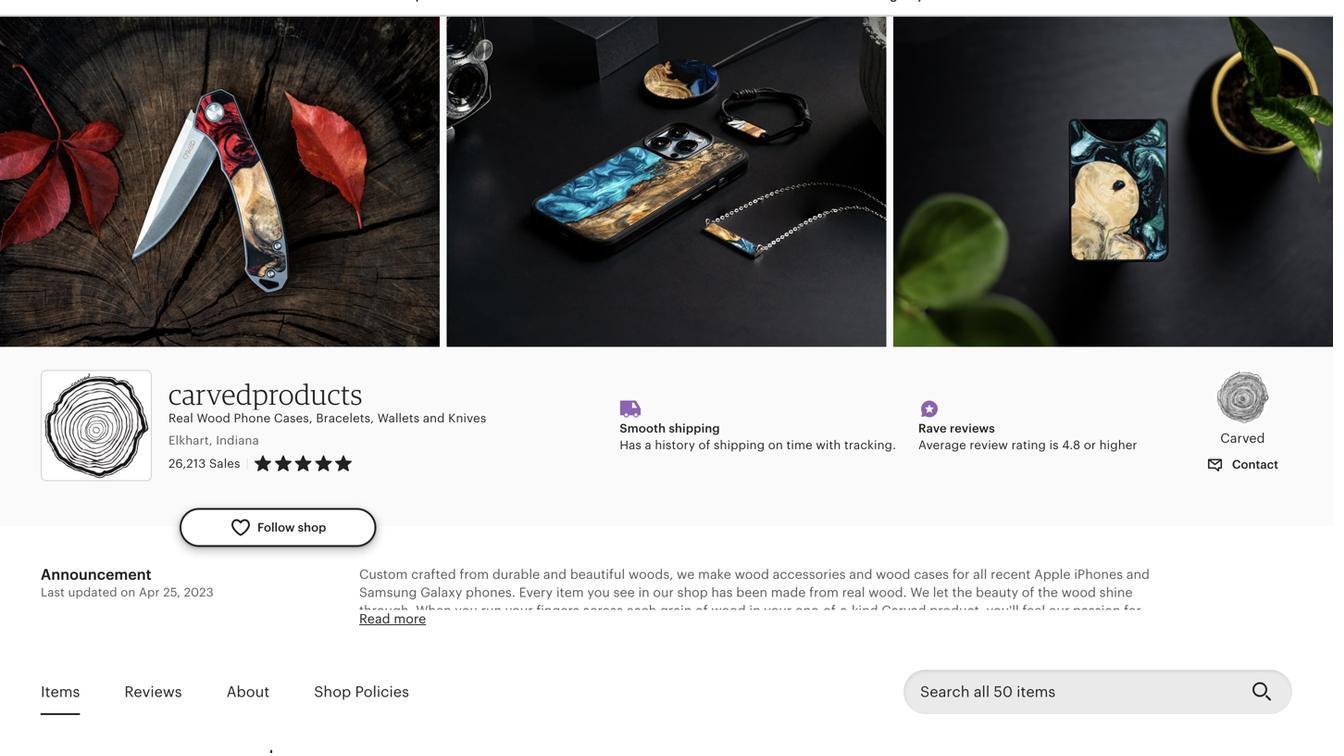 Task type: describe. For each thing, give the bounding box(es) containing it.
samsung
[[359, 585, 417, 600]]

shop inside button
[[298, 520, 326, 534]]

tracking.
[[845, 438, 897, 452]]

and up shine
[[1127, 567, 1150, 582]]

contact
[[1230, 457, 1279, 471]]

0 horizontal spatial from
[[460, 567, 489, 582]]

cases
[[914, 567, 949, 582]]

been
[[737, 585, 768, 600]]

shop policies
[[314, 683, 409, 700]]

about link
[[227, 670, 270, 713]]

fingers
[[537, 603, 580, 618]]

and up item
[[544, 567, 567, 582]]

1 vertical spatial in
[[750, 603, 761, 618]]

policies
[[355, 683, 409, 700]]

follow
[[257, 520, 295, 534]]

read more link
[[359, 611, 426, 626]]

perfection.
[[359, 621, 428, 636]]

smooth
[[620, 421, 666, 435]]

sales
[[209, 457, 240, 471]]

read
[[359, 611, 391, 626]]

4.8
[[1063, 438, 1081, 452]]

custom crafted from durable and beautiful woods, we make wood accessories and wood cases for all recent apple iphones and samsung galaxy phones. every item you see in our shop has been made from real wood. we let the beauty of the wood shine through. when you run your fingers across each grain of wood in your one-of-a-kind carved product, you'll feel our passion for perfection.
[[359, 567, 1150, 636]]

of inside the smooth shipping has a history of shipping on time with tracking.
[[699, 438, 711, 452]]

each
[[627, 603, 657, 618]]

passion
[[1074, 603, 1121, 618]]

follow shop button
[[180, 508, 376, 547]]

kind
[[852, 603, 879, 618]]

or
[[1084, 438, 1097, 452]]

product,
[[930, 603, 984, 618]]

through.
[[359, 603, 413, 618]]

a-
[[840, 603, 852, 618]]

reviews link
[[124, 670, 182, 713]]

1 vertical spatial of
[[1022, 585, 1035, 600]]

smooth shipping has a history of shipping on time with tracking.
[[620, 421, 897, 452]]

2 your from the left
[[765, 603, 792, 618]]

higher
[[1100, 438, 1138, 452]]

announcement last updated on apr 25, 2023
[[41, 566, 214, 599]]

rating
[[1012, 438, 1047, 452]]

beautiful
[[570, 567, 625, 582]]

announcement
[[41, 566, 152, 583]]

elkhart, indiana
[[169, 434, 259, 448]]

accessories
[[773, 567, 846, 582]]

elkhart,
[[169, 434, 213, 448]]

we
[[911, 585, 930, 600]]

0 vertical spatial you
[[588, 585, 610, 600]]

one-
[[796, 603, 824, 618]]

iphones
[[1075, 567, 1124, 582]]

wood.
[[869, 585, 907, 600]]

grain
[[660, 603, 692, 618]]

recent
[[991, 567, 1031, 582]]

1 vertical spatial shipping
[[714, 438, 765, 452]]

|
[[246, 457, 249, 471]]

contact button
[[1194, 448, 1293, 482]]

and up real
[[850, 567, 873, 582]]

carved image
[[1216, 369, 1271, 425]]

wood down has
[[712, 603, 746, 618]]

made
[[771, 585, 806, 600]]

phone
[[234, 411, 271, 425]]

wood up passion
[[1062, 585, 1097, 600]]

0 horizontal spatial for
[[953, 567, 970, 582]]

reviews
[[124, 683, 182, 700]]

across
[[583, 603, 623, 618]]

items link
[[41, 670, 80, 713]]

26,213 sales link
[[169, 457, 240, 471]]

history
[[655, 438, 696, 452]]

shop inside custom crafted from durable and beautiful woods, we make wood accessories and wood cases for all recent apple iphones and samsung galaxy phones. every item you see in our shop has been made from real wood. we let the beauty of the wood shine through. when you run your fingers across each grain of wood in your one-of-a-kind carved product, you'll feel our passion for perfection.
[[678, 585, 708, 600]]

item
[[556, 585, 584, 600]]

0 horizontal spatial our
[[653, 585, 674, 600]]

phones.
[[466, 585, 516, 600]]

items
[[41, 683, 80, 700]]

26,213 sales |
[[169, 457, 249, 471]]

26,213
[[169, 457, 206, 471]]

durable
[[493, 567, 540, 582]]

shop
[[314, 683, 351, 700]]

we
[[677, 567, 695, 582]]

apr
[[139, 585, 160, 599]]

bracelets,
[[316, 411, 374, 425]]

carved link
[[1194, 369, 1293, 448]]



Task type: vqa. For each thing, say whether or not it's contained in the screenshot.
Carved
yes



Task type: locate. For each thing, give the bounding box(es) containing it.
1 vertical spatial carved
[[882, 603, 927, 618]]

reviews
[[950, 421, 996, 435]]

wood up been
[[735, 567, 770, 582]]

shop right follow
[[298, 520, 326, 534]]

0 vertical spatial our
[[653, 585, 674, 600]]

0 vertical spatial shop
[[298, 520, 326, 534]]

and left knives
[[423, 411, 445, 425]]

the
[[953, 585, 973, 600], [1038, 585, 1059, 600]]

for down shine
[[1125, 603, 1142, 618]]

0 horizontal spatial your
[[505, 603, 533, 618]]

review
[[970, 438, 1009, 452]]

1 horizontal spatial the
[[1038, 585, 1059, 600]]

knives
[[448, 411, 487, 425]]

carved up contact button
[[1221, 431, 1266, 446]]

the up product, on the bottom right of the page
[[953, 585, 973, 600]]

in up the 'each' on the left bottom
[[639, 585, 650, 600]]

of right grain on the bottom
[[696, 603, 708, 618]]

all
[[974, 567, 988, 582]]

1 the from the left
[[953, 585, 973, 600]]

1 vertical spatial you
[[455, 603, 478, 618]]

1 vertical spatial shop
[[678, 585, 708, 600]]

wood up wood. at the right bottom
[[876, 567, 911, 582]]

the down apple
[[1038, 585, 1059, 600]]

last
[[41, 585, 65, 599]]

1 horizontal spatial shop
[[678, 585, 708, 600]]

wood
[[197, 411, 231, 425]]

0 horizontal spatial the
[[953, 585, 973, 600]]

carvedproducts
[[169, 377, 363, 411]]

every
[[519, 585, 553, 600]]

for
[[953, 567, 970, 582], [1125, 603, 1142, 618]]

galaxy
[[421, 585, 462, 600]]

wallets
[[378, 411, 420, 425]]

has
[[712, 585, 733, 600]]

shipping left time
[[714, 438, 765, 452]]

rave
[[919, 421, 947, 435]]

real
[[169, 411, 193, 425]]

1 vertical spatial our
[[1049, 603, 1070, 618]]

0 vertical spatial in
[[639, 585, 650, 600]]

let
[[933, 585, 949, 600]]

1 horizontal spatial for
[[1125, 603, 1142, 618]]

crafted
[[411, 567, 456, 582]]

follow shop
[[257, 520, 326, 534]]

our
[[653, 585, 674, 600], [1049, 603, 1070, 618]]

and
[[423, 411, 445, 425], [544, 567, 567, 582], [850, 567, 873, 582], [1127, 567, 1150, 582]]

1 horizontal spatial you
[[588, 585, 610, 600]]

on left time
[[769, 438, 784, 452]]

you'll
[[987, 603, 1020, 618]]

1 horizontal spatial carved
[[1221, 431, 1266, 446]]

1 horizontal spatial your
[[765, 603, 792, 618]]

and inside carvedproducts real wood phone cases, bracelets, wallets and knives
[[423, 411, 445, 425]]

carvedproducts real wood phone cases, bracelets, wallets and knives
[[169, 377, 487, 425]]

menu bar
[[19, 0, 1315, 17]]

2 the from the left
[[1038, 585, 1059, 600]]

1 horizontal spatial our
[[1049, 603, 1070, 618]]

your down every
[[505, 603, 533, 618]]

tab
[[41, 750, 270, 753]]

0 horizontal spatial you
[[455, 603, 478, 618]]

with
[[816, 438, 841, 452]]

in down been
[[750, 603, 761, 618]]

of up feel in the right bottom of the page
[[1022, 585, 1035, 600]]

time
[[787, 438, 813, 452]]

indiana
[[216, 434, 259, 448]]

shine
[[1100, 585, 1133, 600]]

shipping up history
[[669, 421, 720, 435]]

2023
[[184, 585, 214, 599]]

1 vertical spatial for
[[1125, 603, 1142, 618]]

shop
[[298, 520, 326, 534], [678, 585, 708, 600]]

is
[[1050, 438, 1059, 452]]

for left all
[[953, 567, 970, 582]]

25,
[[163, 585, 181, 599]]

1 vertical spatial on
[[121, 585, 136, 599]]

1 horizontal spatial from
[[810, 585, 839, 600]]

0 horizontal spatial shop
[[298, 520, 326, 534]]

feel
[[1023, 603, 1046, 618]]

from up phones.
[[460, 567, 489, 582]]

your
[[505, 603, 533, 618], [765, 603, 792, 618]]

beauty
[[976, 585, 1019, 600]]

1 your from the left
[[505, 603, 533, 618]]

our right feel in the right bottom of the page
[[1049, 603, 1070, 618]]

on left apr in the bottom left of the page
[[121, 585, 136, 599]]

average
[[919, 438, 967, 452]]

you
[[588, 585, 610, 600], [455, 603, 478, 618]]

you down beautiful
[[588, 585, 610, 600]]

carved inside custom crafted from durable and beautiful woods, we make wood accessories and wood cases for all recent apple iphones and samsung galaxy phones. every item you see in our shop has been made from real wood. we let the beauty of the wood shine through. when you run your fingers across each grain of wood in your one-of-a-kind carved product, you'll feel our passion for perfection.
[[882, 603, 927, 618]]

0 horizontal spatial on
[[121, 585, 136, 599]]

woods,
[[629, 567, 674, 582]]

0 vertical spatial carved
[[1221, 431, 1266, 446]]

0 vertical spatial from
[[460, 567, 489, 582]]

of
[[699, 438, 711, 452], [1022, 585, 1035, 600], [696, 603, 708, 618]]

cases,
[[274, 411, 313, 425]]

shipping
[[669, 421, 720, 435], [714, 438, 765, 452]]

0 horizontal spatial in
[[639, 585, 650, 600]]

2 vertical spatial of
[[696, 603, 708, 618]]

read more
[[359, 611, 426, 626]]

more
[[394, 611, 426, 626]]

1 horizontal spatial in
[[750, 603, 761, 618]]

of-
[[824, 603, 840, 618]]

updated
[[68, 585, 117, 599]]

on inside the smooth shipping has a history of shipping on time with tracking.
[[769, 438, 784, 452]]

Search all 50 items text field
[[904, 670, 1237, 714]]

wood
[[735, 567, 770, 582], [876, 567, 911, 582], [1062, 585, 1097, 600], [712, 603, 746, 618]]

shop policies link
[[314, 670, 409, 713]]

1 vertical spatial from
[[810, 585, 839, 600]]

0 vertical spatial of
[[699, 438, 711, 452]]

about
[[227, 683, 270, 700]]

a
[[645, 438, 652, 452]]

run
[[481, 603, 502, 618]]

you left run
[[455, 603, 478, 618]]

make
[[698, 567, 732, 582]]

apple
[[1035, 567, 1071, 582]]

0 vertical spatial on
[[769, 438, 784, 452]]

custom
[[359, 567, 408, 582]]

on
[[769, 438, 784, 452], [121, 585, 136, 599]]

carved down we
[[882, 603, 927, 618]]

in
[[639, 585, 650, 600], [750, 603, 761, 618]]

0 horizontal spatial carved
[[882, 603, 927, 618]]

shop down we
[[678, 585, 708, 600]]

from
[[460, 567, 489, 582], [810, 585, 839, 600]]

0 vertical spatial for
[[953, 567, 970, 582]]

carved
[[1221, 431, 1266, 446], [882, 603, 927, 618]]

1 horizontal spatial on
[[769, 438, 784, 452]]

our up grain on the bottom
[[653, 585, 674, 600]]

on inside 'announcement last updated on apr 25, 2023'
[[121, 585, 136, 599]]

rave reviews average review rating is 4.8 or higher
[[919, 421, 1138, 452]]

your down the made
[[765, 603, 792, 618]]

0 vertical spatial shipping
[[669, 421, 720, 435]]

of right history
[[699, 438, 711, 452]]

from up of-
[[810, 585, 839, 600]]

see
[[614, 585, 635, 600]]

when
[[416, 603, 452, 618]]



